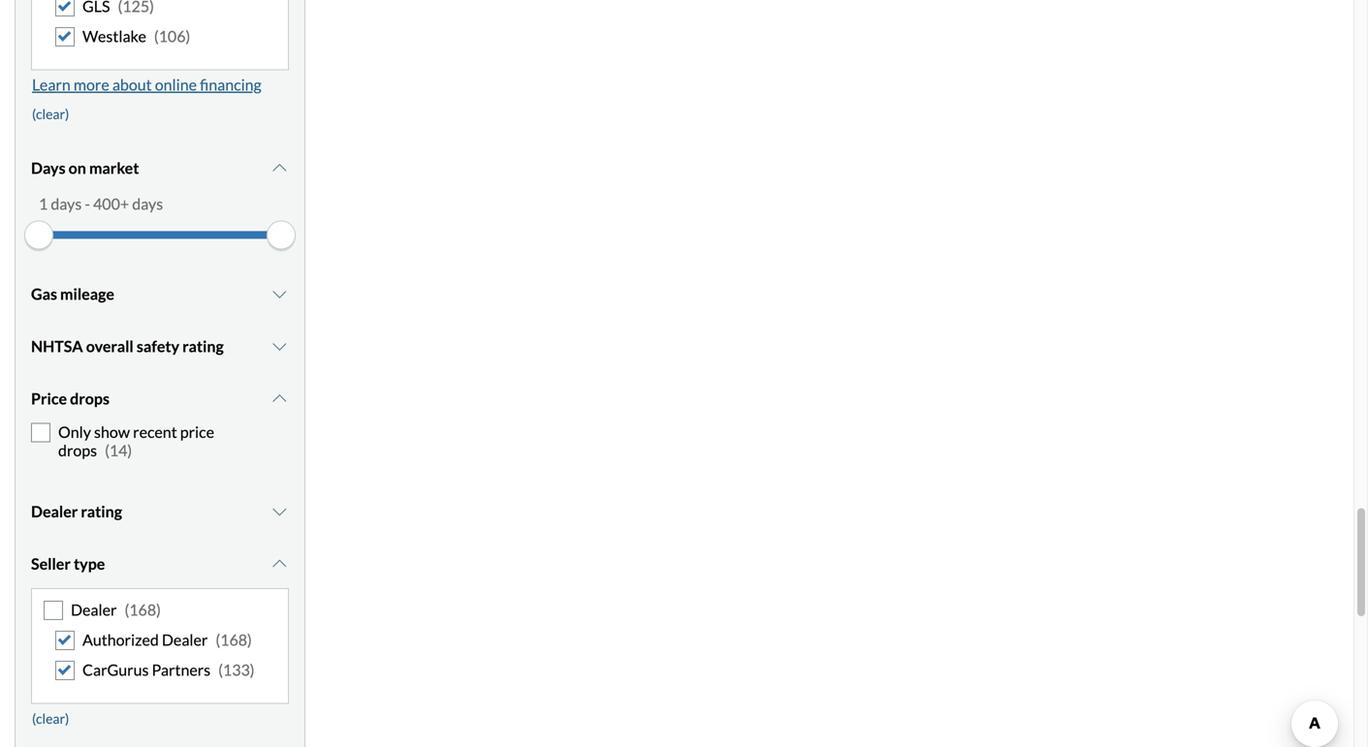 Task type: vqa. For each thing, say whether or not it's contained in the screenshot.
the 'was'
no



Task type: describe. For each thing, give the bounding box(es) containing it.
market
[[89, 158, 139, 177]]

gas mileage
[[31, 284, 114, 303]]

(clear) for first (clear) button from the top
[[32, 106, 69, 122]]

(14)
[[105, 441, 132, 460]]

price
[[180, 423, 214, 442]]

learn more about online financing
[[32, 75, 262, 94]]

authorized dealer (168)
[[82, 631, 252, 650]]

gas mileage button
[[31, 270, 289, 318]]

dealer for dealer (168)
[[71, 601, 117, 619]]

gas
[[31, 284, 57, 303]]

drops inside only show recent price drops
[[58, 441, 97, 460]]

cargurus partners (133)
[[82, 661, 255, 680]]

dealer (168)
[[71, 601, 161, 619]]

show
[[94, 423, 130, 442]]

dealer for dealer rating
[[31, 502, 78, 521]]

partners
[[152, 661, 211, 680]]

seller type button
[[31, 540, 289, 588]]

nhtsa overall safety rating
[[31, 337, 224, 356]]

seller type
[[31, 554, 105, 573]]

about
[[112, 75, 152, 94]]

overall
[[86, 337, 134, 356]]

dealer rating button
[[31, 488, 289, 536]]

drops inside dropdown button
[[70, 389, 110, 408]]

westlake (106)
[[82, 27, 190, 46]]

chevron down image for rating
[[270, 504, 289, 520]]

days on market button
[[31, 144, 289, 192]]

cargurus
[[82, 661, 149, 680]]

0 vertical spatial rating
[[182, 337, 224, 356]]

price drops
[[31, 389, 110, 408]]

on
[[69, 158, 86, 177]]

1 vertical spatial rating
[[81, 502, 122, 521]]

financing
[[200, 75, 262, 94]]

2 vertical spatial dealer
[[162, 631, 208, 650]]



Task type: locate. For each thing, give the bounding box(es) containing it.
1 vertical spatial drops
[[58, 441, 97, 460]]

1 vertical spatial (clear) button
[[31, 704, 70, 733]]

1 horizontal spatial days
[[132, 194, 163, 213]]

dealer up partners
[[162, 631, 208, 650]]

1 vertical spatial chevron down image
[[270, 504, 289, 520]]

chevron down image
[[270, 160, 289, 176], [270, 339, 289, 354], [270, 391, 289, 407]]

1 vertical spatial dealer
[[71, 601, 117, 619]]

chevron down image inside seller type dropdown button
[[270, 556, 289, 572]]

0 horizontal spatial rating
[[81, 502, 122, 521]]

1 days - 400+ days
[[39, 194, 163, 213]]

1 horizontal spatial rating
[[182, 337, 224, 356]]

3 chevron down image from the top
[[270, 556, 289, 572]]

safety
[[137, 337, 179, 356]]

drops up the only
[[70, 389, 110, 408]]

learn
[[32, 75, 71, 94]]

recent
[[133, 423, 177, 442]]

2 vertical spatial chevron down image
[[270, 391, 289, 407]]

chevron down image
[[270, 286, 289, 302], [270, 504, 289, 520], [270, 556, 289, 572]]

2 days from the left
[[132, 194, 163, 213]]

days
[[31, 158, 66, 177]]

1 days from the left
[[51, 194, 82, 213]]

dealer up 'seller'
[[31, 502, 78, 521]]

days left -
[[51, 194, 82, 213]]

drops left (14)
[[58, 441, 97, 460]]

chevron down image inside days on market dropdown button
[[270, 160, 289, 176]]

chevron down image for safety
[[270, 339, 289, 354]]

1 vertical spatial (clear)
[[32, 711, 69, 727]]

dealer rating
[[31, 502, 122, 521]]

1 (clear) button from the top
[[31, 99, 70, 128]]

(168) up authorized
[[125, 601, 161, 619]]

chevron down image inside dealer rating dropdown button
[[270, 504, 289, 520]]

0 vertical spatial (clear) button
[[31, 99, 70, 128]]

1 chevron down image from the top
[[270, 286, 289, 302]]

nhtsa
[[31, 337, 83, 356]]

0 vertical spatial (168)
[[125, 601, 161, 619]]

0 vertical spatial drops
[[70, 389, 110, 408]]

1 (clear) from the top
[[32, 106, 69, 122]]

online
[[155, 75, 197, 94]]

chevron down image for market
[[270, 160, 289, 176]]

chevron down image for type
[[270, 556, 289, 572]]

rating
[[182, 337, 224, 356], [81, 502, 122, 521]]

0 vertical spatial chevron down image
[[270, 160, 289, 176]]

2 vertical spatial chevron down image
[[270, 556, 289, 572]]

dealer
[[31, 502, 78, 521], [71, 601, 117, 619], [162, 631, 208, 650]]

1 vertical spatial (168)
[[216, 631, 252, 650]]

0 horizontal spatial days
[[51, 194, 82, 213]]

(clear) button
[[31, 99, 70, 128], [31, 704, 70, 733]]

chevron down image inside price drops dropdown button
[[270, 391, 289, 407]]

days right 400+
[[132, 194, 163, 213]]

rating up type
[[81, 502, 122, 521]]

westlake
[[82, 27, 146, 46]]

only show recent price drops
[[58, 423, 214, 460]]

(133)
[[218, 661, 255, 680]]

1 chevron down image from the top
[[270, 160, 289, 176]]

price drops button
[[31, 375, 289, 423]]

(clear) for first (clear) button from the bottom of the page
[[32, 711, 69, 727]]

(clear)
[[32, 106, 69, 122], [32, 711, 69, 727]]

2 chevron down image from the top
[[270, 504, 289, 520]]

authorized
[[82, 631, 159, 650]]

only
[[58, 423, 91, 442]]

chevron down image for mileage
[[270, 286, 289, 302]]

nhtsa overall safety rating button
[[31, 322, 289, 371]]

3 chevron down image from the top
[[270, 391, 289, 407]]

(168) up (133)
[[216, 631, 252, 650]]

0 horizontal spatial (168)
[[125, 601, 161, 619]]

chevron down image inside nhtsa overall safety rating dropdown button
[[270, 339, 289, 354]]

0 vertical spatial dealer
[[31, 502, 78, 521]]

1 vertical spatial chevron down image
[[270, 339, 289, 354]]

dealer up authorized
[[71, 601, 117, 619]]

days
[[51, 194, 82, 213], [132, 194, 163, 213]]

-
[[85, 194, 90, 213]]

2 (clear) from the top
[[32, 711, 69, 727]]

1
[[39, 194, 48, 213]]

400+
[[93, 194, 129, 213]]

learn more about online financing button
[[31, 70, 263, 99]]

dealer inside dealer rating dropdown button
[[31, 502, 78, 521]]

2 (clear) button from the top
[[31, 704, 70, 733]]

chevron down image inside gas mileage dropdown button
[[270, 286, 289, 302]]

rating right the safety
[[182, 337, 224, 356]]

0 vertical spatial (clear)
[[32, 106, 69, 122]]

days on market
[[31, 158, 139, 177]]

drops
[[70, 389, 110, 408], [58, 441, 97, 460]]

more
[[74, 75, 109, 94]]

(168)
[[125, 601, 161, 619], [216, 631, 252, 650]]

seller
[[31, 554, 71, 573]]

0 vertical spatial chevron down image
[[270, 286, 289, 302]]

2 chevron down image from the top
[[270, 339, 289, 354]]

1 horizontal spatial (168)
[[216, 631, 252, 650]]

price
[[31, 389, 67, 408]]

mileage
[[60, 284, 114, 303]]

type
[[74, 554, 105, 573]]

(106)
[[154, 27, 190, 46]]



